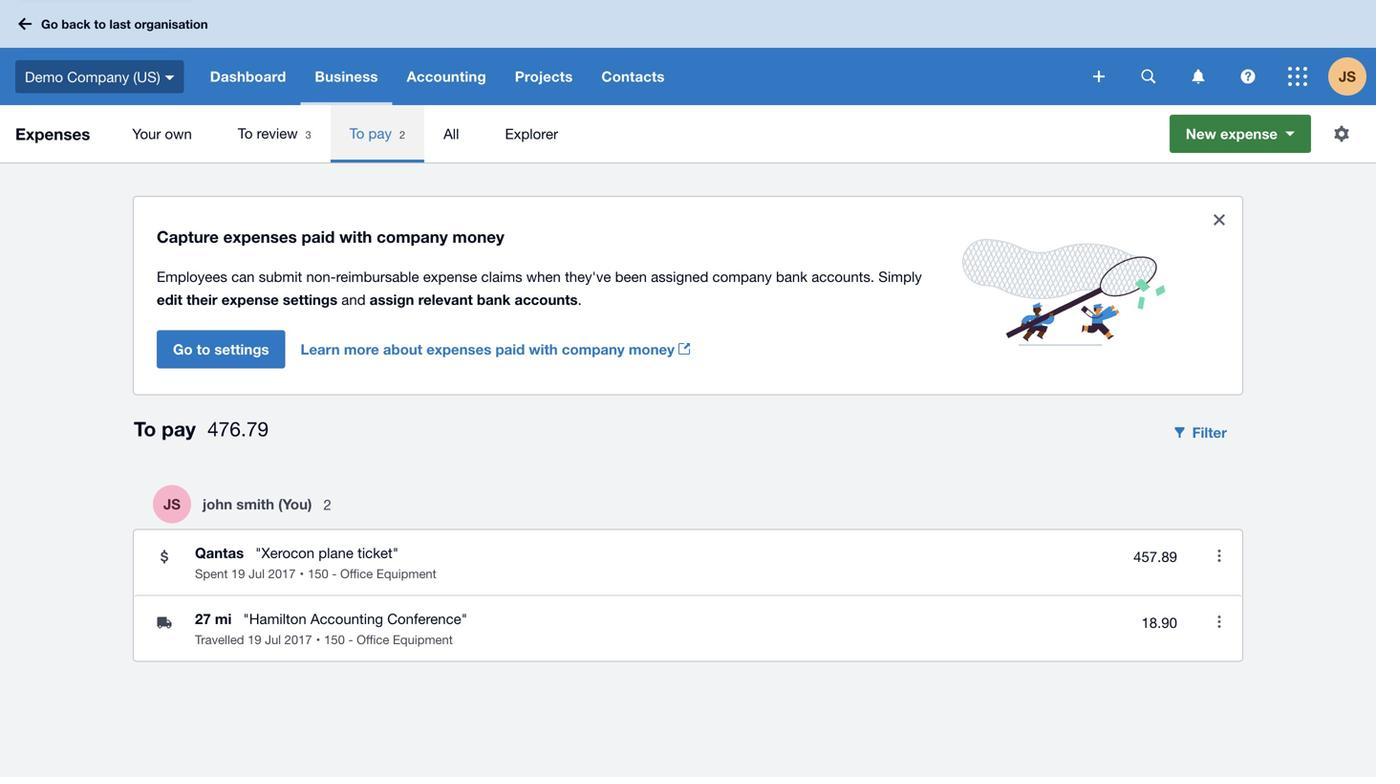 Task type: locate. For each thing, give the bounding box(es) containing it.
ticket"
[[358, 544, 399, 561]]

jul down "xerocon
[[249, 566, 265, 581]]

expense right new
[[1221, 125, 1278, 142]]

pay inside option
[[368, 124, 392, 141]]

0 vertical spatial -
[[332, 566, 337, 581]]

2 right (you)
[[323, 496, 331, 513]]

to for to review 3
[[238, 124, 253, 141]]

company down .
[[562, 341, 625, 358]]

svg image
[[18, 18, 32, 30], [1192, 69, 1205, 84], [1093, 71, 1105, 82], [165, 75, 175, 80]]

0 horizontal spatial expenses
[[223, 227, 297, 246]]

expenses up can
[[223, 227, 297, 246]]

0 horizontal spatial go
[[41, 16, 58, 31]]

with down accounts
[[529, 341, 558, 358]]

jul
[[249, 566, 265, 581], [265, 632, 281, 647]]

been
[[615, 268, 647, 285]]

0 vertical spatial money
[[453, 227, 505, 246]]

1 vertical spatial bank
[[477, 291, 511, 308]]

travelled
[[195, 632, 244, 647]]

to down their
[[197, 341, 210, 358]]

- for accounting
[[348, 632, 353, 647]]

conference"
[[387, 610, 467, 627]]

equipment down conference"
[[393, 632, 453, 647]]

paid
[[302, 227, 335, 246], [496, 341, 525, 358]]

1 vertical spatial -
[[348, 632, 353, 647]]

- down plane on the bottom of the page
[[332, 566, 337, 581]]

pay left 476.79
[[162, 417, 196, 441]]

expense up relevant
[[423, 268, 477, 285]]

about
[[383, 341, 423, 358]]

0 horizontal spatial pay
[[162, 417, 196, 441]]

jul for "hamilton accounting conference"
[[265, 632, 281, 647]]

own
[[165, 125, 192, 142]]

capture
[[157, 227, 219, 246]]

1 horizontal spatial accounting
[[407, 68, 486, 85]]

go
[[41, 16, 58, 31], [173, 341, 193, 358]]

0 vertical spatial 2
[[399, 128, 405, 141]]

1 vertical spatial paid
[[496, 341, 525, 358]]

pay
[[368, 124, 392, 141], [162, 417, 196, 441]]

0 vertical spatial js
[[1339, 68, 1356, 85]]

1 vertical spatial money
[[629, 341, 675, 358]]

bank left 'accounts.' at the right top of page
[[776, 268, 808, 285]]

476.79
[[207, 417, 269, 441]]

0 vertical spatial pay
[[368, 124, 392, 141]]

group
[[113, 105, 1155, 162]]

pay for to pay
[[162, 417, 196, 441]]

go back to last organisation
[[41, 16, 208, 31]]

1 horizontal spatial 2
[[399, 128, 405, 141]]

18.90
[[1142, 614, 1178, 631]]

equipment down "ticket""
[[376, 566, 437, 581]]

1 horizontal spatial go
[[173, 341, 193, 358]]

settings down non-
[[283, 291, 338, 308]]

0 vertical spatial paid
[[302, 227, 335, 246]]

js up settings menu image
[[1339, 68, 1356, 85]]

0 horizontal spatial jul
[[249, 566, 265, 581]]

accounting up all
[[407, 68, 486, 85]]

1 vertical spatial 2
[[323, 496, 331, 513]]

office down '"hamilton accounting conference"'
[[357, 632, 389, 647]]

.
[[578, 291, 582, 308]]

expense down can
[[222, 291, 279, 308]]

go to settings button
[[157, 330, 285, 368]]

1 vertical spatial go
[[173, 341, 193, 358]]

plane
[[319, 544, 354, 561]]

1 horizontal spatial to
[[238, 124, 253, 141]]

0 vertical spatial expense
[[1221, 125, 1278, 142]]

equipment
[[376, 566, 437, 581], [393, 632, 453, 647]]

settings inside the employees can submit non-reimbursable expense claims when they've been assigned company bank accounts. simply edit their expense settings and assign relevant bank accounts .
[[283, 291, 338, 308]]

0 vertical spatial •
[[300, 566, 304, 581]]

0 vertical spatial 150
[[308, 566, 329, 581]]

expense inside popup button
[[1221, 125, 1278, 142]]

go left back
[[41, 16, 58, 31]]

contacts button
[[587, 48, 679, 105]]

1 vertical spatial expenses
[[427, 341, 492, 358]]

19 right spent
[[231, 566, 245, 581]]

1 vertical spatial office
[[357, 632, 389, 647]]

qantas
[[195, 544, 244, 562]]

2 vertical spatial company
[[562, 341, 625, 358]]

settings inside button
[[214, 341, 269, 358]]

1 vertical spatial 19
[[248, 632, 262, 647]]

settings down their
[[214, 341, 269, 358]]

bank down claims
[[477, 291, 511, 308]]

1 horizontal spatial to
[[197, 341, 210, 358]]

accounting inside dropdown button
[[407, 68, 486, 85]]

0 vertical spatial expenses
[[223, 227, 297, 246]]

to inside button
[[197, 341, 210, 358]]

claims
[[481, 268, 522, 285]]

0 horizontal spatial money
[[453, 227, 505, 246]]

to
[[94, 16, 106, 31], [197, 341, 210, 358]]

to left last on the left
[[94, 16, 106, 31]]

with
[[339, 227, 372, 246], [529, 341, 558, 358]]

company up reimbursable
[[377, 227, 448, 246]]

1 horizontal spatial 19
[[248, 632, 262, 647]]

postal workers catching money image
[[939, 216, 1189, 369]]

settings
[[283, 291, 338, 308], [214, 341, 269, 358]]

expenses
[[223, 227, 297, 246], [427, 341, 492, 358]]

2 inside to pay 2
[[399, 128, 405, 141]]

1 vertical spatial jul
[[265, 632, 281, 647]]

1 horizontal spatial bank
[[776, 268, 808, 285]]

2017
[[268, 566, 296, 581], [285, 632, 312, 647]]

1 horizontal spatial jul
[[265, 632, 281, 647]]

0 vertical spatial accounting
[[407, 68, 486, 85]]

19 for "hamilton
[[248, 632, 262, 647]]

office down plane on the bottom of the page
[[340, 566, 373, 581]]

27 mi
[[195, 610, 232, 628]]

learn more about expenses paid with company money
[[301, 341, 675, 358]]

1 horizontal spatial expenses
[[427, 341, 492, 358]]

business button
[[301, 48, 392, 105]]

• down '"hamilton accounting conference"'
[[316, 632, 320, 647]]

jul down "hamilton in the left bottom of the page
[[265, 632, 281, 647]]

150 down '"hamilton accounting conference"'
[[324, 632, 345, 647]]

money down been
[[629, 341, 675, 358]]

all button
[[424, 105, 486, 162]]

new
[[1186, 125, 1217, 142]]

filter button
[[1160, 413, 1243, 452]]

2017 for "hamilton
[[285, 632, 312, 647]]

1 vertical spatial equipment
[[393, 632, 453, 647]]

0 horizontal spatial settings
[[214, 341, 269, 358]]

1 vertical spatial company
[[713, 268, 772, 285]]

svg image inside go back to last organisation link
[[18, 18, 32, 30]]

• down "xerocon
[[300, 566, 304, 581]]

can
[[231, 268, 255, 285]]

with up reimbursable
[[339, 227, 372, 246]]

2 vertical spatial expense
[[222, 291, 279, 308]]

equipment for conference"
[[393, 632, 453, 647]]

js button
[[1329, 48, 1376, 105]]

1 vertical spatial settings
[[214, 341, 269, 358]]

0 vertical spatial bank
[[776, 268, 808, 285]]

1 horizontal spatial expense
[[423, 268, 477, 285]]

1 horizontal spatial with
[[529, 341, 558, 358]]

1 horizontal spatial money
[[629, 341, 675, 358]]

0 vertical spatial settings
[[283, 291, 338, 308]]

your own
[[132, 125, 192, 142]]

19 down "hamilton in the left bottom of the page
[[248, 632, 262, 647]]

1 horizontal spatial paid
[[496, 341, 525, 358]]

company inside the employees can submit non-reimbursable expense claims when they've been assigned company bank accounts. simply edit their expense settings and assign relevant bank accounts .
[[713, 268, 772, 285]]

2 horizontal spatial company
[[713, 268, 772, 285]]

0 vertical spatial jul
[[249, 566, 265, 581]]

last
[[109, 16, 131, 31]]

to left review
[[238, 124, 253, 141]]

0 vertical spatial 2017
[[268, 566, 296, 581]]

pay down business
[[368, 124, 392, 141]]

1 horizontal spatial js
[[1339, 68, 1356, 85]]

pay for to pay 2
[[368, 124, 392, 141]]

2
[[399, 128, 405, 141], [323, 496, 331, 513]]

go down edit
[[173, 341, 193, 358]]

svg image
[[1288, 67, 1308, 86], [1142, 69, 1156, 84], [1241, 69, 1255, 84]]

to
[[238, 124, 253, 141], [350, 124, 364, 141], [134, 417, 156, 441]]

learn more about expenses paid with company money link
[[301, 330, 705, 368]]

150 for accounting
[[324, 632, 345, 647]]

0 horizontal spatial •
[[300, 566, 304, 581]]

150 down the ""xerocon plane ticket""
[[308, 566, 329, 581]]

2 horizontal spatial to
[[350, 124, 364, 141]]

0 vertical spatial office
[[340, 566, 373, 581]]

accounting
[[407, 68, 486, 85], [311, 610, 383, 627]]

1 vertical spatial pay
[[162, 417, 196, 441]]

0 horizontal spatial 19
[[231, 566, 245, 581]]

paid up non-
[[302, 227, 335, 246]]

2 horizontal spatial expense
[[1221, 125, 1278, 142]]

go for go to settings
[[173, 341, 193, 358]]

0 horizontal spatial 2
[[323, 496, 331, 513]]

new expense button
[[1170, 115, 1311, 153]]

john smith (you)
[[203, 496, 312, 513]]

- down '"hamilton accounting conference"'
[[348, 632, 353, 647]]

office for plane
[[340, 566, 373, 581]]

1 horizontal spatial pay
[[368, 124, 392, 141]]

go back to last organisation link
[[11, 7, 219, 41]]

accounts
[[515, 291, 578, 308]]

to inside option
[[350, 124, 364, 141]]

0 horizontal spatial accounting
[[311, 610, 383, 627]]

2 left all
[[399, 128, 405, 141]]

edit
[[157, 291, 182, 308]]

to pay
[[134, 417, 196, 441]]

"xerocon
[[255, 544, 315, 561]]

0 horizontal spatial bank
[[477, 291, 511, 308]]

js left john
[[163, 496, 181, 513]]

company inside the learn more about expenses paid with company money button
[[562, 341, 625, 358]]

1 vertical spatial accounting
[[311, 610, 383, 627]]

0 vertical spatial to
[[94, 16, 106, 31]]

27
[[195, 610, 211, 628]]

1 vertical spatial with
[[529, 341, 558, 358]]

office
[[340, 566, 373, 581], [357, 632, 389, 647]]

0 vertical spatial 19
[[231, 566, 245, 581]]

see more options image
[[1201, 536, 1239, 575]]

accounting up 'travelled 19 jul 2017 • 150 - office equipment'
[[311, 610, 383, 627]]

expenses
[[15, 124, 90, 143]]

assign
[[370, 291, 414, 308]]

go inside button
[[173, 341, 193, 358]]

to left 476.79
[[134, 417, 156, 441]]

equipment for ticket"
[[376, 566, 437, 581]]

dashboard
[[210, 68, 286, 85]]

2017 down "xerocon
[[268, 566, 296, 581]]

employees can submit non-reimbursable expense claims when they've been assigned company bank accounts. simply edit their expense settings and assign relevant bank accounts .
[[157, 268, 922, 308]]

0 horizontal spatial svg image
[[1142, 69, 1156, 84]]

0 horizontal spatial js
[[163, 496, 181, 513]]

when
[[526, 268, 561, 285]]

business
[[315, 68, 378, 85]]

1 vertical spatial 2017
[[285, 632, 312, 647]]

expense
[[1221, 125, 1278, 142], [423, 268, 477, 285], [222, 291, 279, 308]]

company right assigned
[[713, 268, 772, 285]]

0 vertical spatial company
[[377, 227, 448, 246]]

to right 3
[[350, 124, 364, 141]]

bank
[[776, 268, 808, 285], [477, 291, 511, 308]]

0 horizontal spatial to
[[134, 417, 156, 441]]

1 horizontal spatial company
[[562, 341, 625, 358]]

0 horizontal spatial -
[[332, 566, 337, 581]]

0 vertical spatial equipment
[[376, 566, 437, 581]]

money
[[453, 227, 505, 246], [629, 341, 675, 358]]

banner containing dashboard
[[0, 0, 1376, 105]]

1 horizontal spatial -
[[348, 632, 353, 647]]

0 vertical spatial go
[[41, 16, 58, 31]]

capture expenses paid with company money
[[157, 227, 505, 246]]

john
[[203, 496, 232, 513]]

1 horizontal spatial •
[[316, 632, 320, 647]]

paid down accounts
[[496, 341, 525, 358]]

0 horizontal spatial with
[[339, 227, 372, 246]]

employees
[[157, 268, 227, 285]]

1 vertical spatial •
[[316, 632, 320, 647]]

submit
[[259, 268, 302, 285]]

expenses down relevant
[[427, 341, 492, 358]]

2017 down "hamilton in the left bottom of the page
[[285, 632, 312, 647]]

go for go back to last organisation
[[41, 16, 58, 31]]

1 vertical spatial to
[[197, 341, 210, 358]]

money up claims
[[453, 227, 505, 246]]

go to settings
[[173, 341, 269, 358]]

see more options image
[[1201, 602, 1239, 641]]

150
[[308, 566, 329, 581], [324, 632, 345, 647]]

1 horizontal spatial settings
[[283, 291, 338, 308]]

1 vertical spatial 150
[[324, 632, 345, 647]]

banner
[[0, 0, 1376, 105]]

company
[[377, 227, 448, 246], [713, 268, 772, 285], [562, 341, 625, 358]]

0 vertical spatial with
[[339, 227, 372, 246]]

assigned
[[651, 268, 709, 285]]



Task type: vqa. For each thing, say whether or not it's contained in the screenshot.
the left 'a'
no



Task type: describe. For each thing, give the bounding box(es) containing it.
(you)
[[278, 496, 312, 513]]

2 horizontal spatial svg image
[[1288, 67, 1308, 86]]

19 for "xerocon
[[231, 566, 245, 581]]

- for plane
[[332, 566, 337, 581]]

all
[[444, 125, 459, 142]]

3
[[306, 128, 311, 141]]

0 horizontal spatial paid
[[302, 227, 335, 246]]

projects button
[[501, 48, 587, 105]]

go to settings link
[[157, 330, 301, 368]]

1 vertical spatial expense
[[423, 268, 477, 285]]

• for "xerocon
[[300, 566, 304, 581]]

150 for plane
[[308, 566, 329, 581]]

jul for "xerocon plane ticket"
[[249, 566, 265, 581]]

more
[[344, 341, 379, 358]]

• for "hamilton
[[316, 632, 320, 647]]

settings menu image
[[1323, 115, 1361, 153]]

and
[[342, 291, 366, 308]]

demo company (us) button
[[0, 48, 196, 105]]

explorer button
[[486, 105, 585, 162]]

filter
[[1193, 424, 1227, 441]]

js inside 'js' popup button
[[1339, 68, 1356, 85]]

your
[[132, 125, 161, 142]]

to pay option
[[330, 105, 424, 162]]

0 horizontal spatial expense
[[222, 291, 279, 308]]

learn
[[301, 341, 340, 358]]

simply
[[879, 268, 922, 285]]

back
[[62, 16, 91, 31]]

demo company (us)
[[25, 68, 160, 85]]

"xerocon plane ticket"
[[255, 544, 399, 561]]

457.89
[[1134, 548, 1178, 565]]

non-
[[306, 268, 336, 285]]

to pay 2
[[350, 124, 405, 141]]

new expense
[[1186, 125, 1278, 142]]

demo
[[25, 68, 63, 85]]

projects
[[515, 68, 573, 85]]

your own button
[[113, 105, 219, 162]]

dashboard link
[[196, 48, 301, 105]]

contacts
[[602, 68, 665, 85]]

group containing to review
[[113, 105, 1155, 162]]

travelled 19 jul 2017 • 150 - office equipment
[[195, 632, 453, 647]]

close image
[[1201, 201, 1239, 239]]

their
[[186, 291, 218, 308]]

"hamilton accounting conference"
[[243, 610, 467, 627]]

organisation
[[134, 16, 208, 31]]

paid inside button
[[496, 341, 525, 358]]

company
[[67, 68, 129, 85]]

spent
[[195, 566, 228, 581]]

to for to pay 2
[[350, 124, 364, 141]]

office for accounting
[[357, 632, 389, 647]]

money inside button
[[629, 341, 675, 358]]

learn more about expenses paid with company money button
[[301, 330, 705, 368]]

to review 3
[[238, 124, 311, 141]]

explorer
[[505, 125, 558, 142]]

they've
[[565, 268, 611, 285]]

spent 19 jul 2017 • 150 - office equipment
[[195, 566, 437, 581]]

mi
[[215, 610, 232, 628]]

reimbursable
[[336, 268, 419, 285]]

1 vertical spatial js
[[163, 496, 181, 513]]

accounts.
[[812, 268, 875, 285]]

1 horizontal spatial svg image
[[1241, 69, 1255, 84]]

smith
[[236, 496, 274, 513]]

relevant
[[418, 291, 473, 308]]

accounting button
[[392, 48, 501, 105]]

capture expenses paid with company money status
[[134, 197, 1243, 394]]

2017 for "xerocon
[[268, 566, 296, 581]]

(us)
[[133, 68, 160, 85]]

svg image inside demo company (us) "popup button"
[[165, 75, 175, 80]]

0 horizontal spatial company
[[377, 227, 448, 246]]

0 horizontal spatial to
[[94, 16, 106, 31]]

review
[[257, 124, 298, 141]]

to for to pay
[[134, 417, 156, 441]]

"hamilton
[[243, 610, 307, 627]]

with inside button
[[529, 341, 558, 358]]

expenses inside the learn more about expenses paid with company money button
[[427, 341, 492, 358]]



